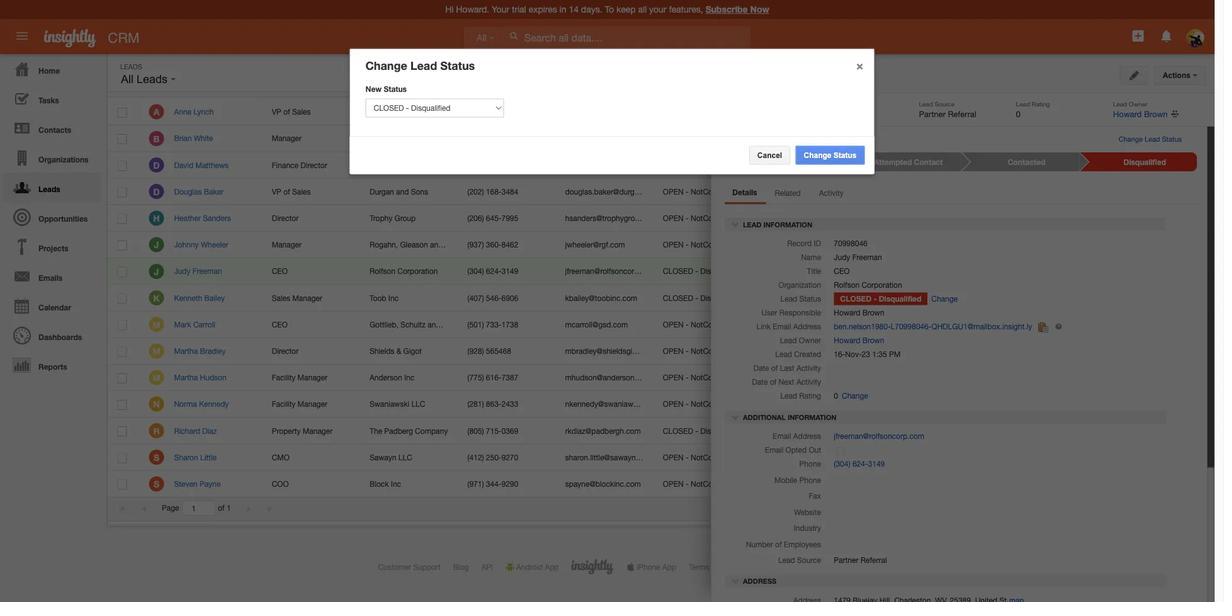 Task type: locate. For each thing, give the bounding box(es) containing it.
8 16-nov-23 1:35 pm cell from the top
[[751, 311, 861, 338]]

715-
[[486, 426, 502, 435]]

nov- down not contacted link
[[772, 187, 789, 196]]

manager cell for b
[[262, 125, 360, 152]]

1 vertical spatial sales
[[292, 187, 311, 196]]

manager inside b row
[[272, 134, 302, 143]]

0 vertical spatial 3149
[[502, 267, 518, 276]]

2 open from the top
[[663, 214, 684, 223]]

rating
[[1032, 100, 1050, 107], [799, 392, 821, 400]]

pm for bwhite@boganinc.com
[[816, 134, 828, 143]]

llc inside 'cell'
[[412, 400, 425, 409]]

information
[[764, 221, 812, 229], [788, 413, 837, 421]]

inc inside k row
[[388, 293, 399, 302]]

1 vertical spatial owner
[[1129, 100, 1148, 107]]

ceo cell
[[262, 258, 360, 285], [262, 311, 360, 338]]

0 horizontal spatial new
[[366, 85, 382, 94]]

0 vertical spatial director cell
[[262, 205, 360, 232]]

1:35 up change  status
[[799, 134, 814, 143]]

status inside button
[[834, 151, 857, 159]]

m row
[[108, 311, 1022, 338], [108, 338, 1022, 365], [108, 365, 1022, 391]]

16- inside h row
[[761, 214, 772, 223]]

b
[[153, 133, 160, 144]]

manager inside sales manager cell
[[292, 293, 322, 302]]

full
[[174, 81, 187, 90]]

llc inside cell
[[418, 107, 432, 116]]

16-nov-23 1:35 pm cell up lead status
[[751, 258, 861, 285]]

6 follow image from the top
[[969, 399, 981, 411]]

1 vertical spatial (304)
[[834, 459, 851, 468]]

1 horizontal spatial freeman
[[853, 253, 882, 262]]

closed - disqualified inside k row
[[663, 293, 740, 302]]

jfreeman@rolfsoncorp.com up (304) 624-3149 link
[[834, 432, 925, 440]]

leads left full on the left of the page
[[137, 73, 168, 86]]

date
[[754, 364, 769, 373], [752, 378, 768, 386]]

mcarroll@gsd.com
[[565, 320, 628, 329]]

0 horizontal spatial rating
[[799, 392, 821, 400]]

(775)
[[467, 373, 484, 382]]

2 vertical spatial m link
[[149, 370, 164, 385]]

23 for sharon.little@sawayn.com
[[789, 453, 797, 462]]

of up finance
[[284, 107, 290, 116]]

5 open - notcontacted cell from the top
[[653, 338, 751, 365]]

llc inside cell
[[399, 453, 412, 462]]

mbradley@shieldsgigot.com open - notcontacted
[[565, 347, 739, 355]]

5 open - notcontacted from the top
[[663, 479, 739, 488]]

1 vertical spatial new
[[366, 85, 382, 94]]

opted
[[786, 445, 807, 454]]

manager inside property manager cell
[[303, 426, 333, 435]]

judy freeman link
[[174, 267, 228, 276]]

1 vertical spatial director
[[272, 214, 299, 223]]

sanders
[[203, 214, 231, 223]]

3 m link from the top
[[149, 370, 164, 385]]

facility manager cell
[[262, 365, 360, 391], [262, 391, 360, 418]]

now
[[750, 4, 770, 14]]

1 vertical spatial all
[[121, 73, 134, 86]]

16-nov-23 1:35 pm down email address in the right bottom of the page
[[761, 453, 828, 462]]

activity up lead rating
[[797, 378, 821, 386]]

16-nov-23 1:35 pm down related link in the top of the page
[[761, 214, 828, 223]]

1 vertical spatial activity
[[797, 364, 821, 373]]

cell
[[556, 99, 653, 125], [653, 99, 751, 125], [751, 99, 861, 125], [991, 125, 1022, 152], [360, 152, 458, 179], [458, 152, 556, 179], [556, 152, 653, 179], [653, 152, 751, 179], [861, 179, 959, 205], [991, 179, 1022, 205], [991, 232, 1022, 258], [108, 258, 139, 285], [861, 258, 959, 285], [991, 258, 1022, 285], [991, 285, 1022, 311], [991, 338, 1022, 365], [861, 365, 959, 391], [991, 365, 1022, 391], [861, 391, 959, 418], [991, 444, 1022, 471], [861, 471, 959, 498], [991, 471, 1022, 498]]

0 inside lead rating 0
[[1016, 109, 1021, 119]]

notifications image
[[1159, 28, 1174, 43]]

0 vertical spatial source
[[935, 100, 955, 107]]

3149 inside cell
[[502, 267, 518, 276]]

1 vertical spatial rolfson
[[834, 281, 860, 289]]

1 horizontal spatial (304) 624-3149
[[834, 459, 885, 468]]

rolfson
[[370, 267, 395, 276], [834, 281, 860, 289]]

the
[[370, 426, 382, 435]]

2 m row from the top
[[108, 338, 1022, 365]]

0 vertical spatial 624-
[[486, 267, 502, 276]]

8462
[[502, 240, 518, 249]]

disqualified
[[700, 134, 740, 143], [777, 135, 816, 144], [1124, 157, 1166, 166], [700, 267, 740, 276], [700, 293, 740, 302], [879, 295, 922, 303], [700, 426, 740, 435]]

16- for jfreeman@rolfsoncorp.com
[[761, 267, 772, 276]]

column header
[[458, 74, 555, 97], [555, 74, 653, 97], [653, 74, 751, 97], [751, 74, 861, 97]]

closed - disqualified inside b row
[[663, 134, 740, 143]]

16-nov-23 1:35 pm inside n row
[[761, 400, 828, 409]]

martha down mark
[[174, 347, 198, 355]]

jfreeman@rolfsoncorp.com down jwheeler@rgf.com cell
[[565, 267, 656, 276]]

16-nov-23 1:35 pm cell down next
[[751, 391, 861, 418]]

13 16-nov-23 1:35 pm cell from the top
[[751, 444, 861, 471]]

23 inside k row
[[789, 293, 797, 302]]

brown for (805) 715-0369
[[900, 426, 921, 435]]

8 open from the top
[[663, 453, 684, 462]]

mhudson@andersoninc.com cell
[[556, 365, 662, 391]]

app for iphone app
[[662, 562, 676, 571]]

pm right opted
[[816, 453, 828, 462]]

rolfson corporation cell
[[360, 258, 458, 285]]

data processing addendum
[[818, 562, 912, 571]]

anne lynch
[[174, 107, 214, 116]]

vp of sales
[[272, 107, 311, 116], [272, 187, 311, 196]]

lead inside "link"
[[1144, 68, 1162, 77]]

howard brown for (251) 735-5824
[[871, 134, 921, 143]]

1 vertical spatial (304) 624-3149
[[834, 459, 885, 468]]

contacted right not
[[774, 157, 812, 166]]

0 vertical spatial name
[[189, 81, 210, 90]]

0 vertical spatial import
[[1041, 147, 1063, 156]]

2 closed - disqualified cell from the top
[[653, 258, 751, 285]]

h row
[[108, 205, 1022, 232]]

1 facility manager from the top
[[272, 373, 327, 382]]

2 vp of sales cell from the top
[[262, 179, 360, 205]]

9 notcontacted from the top
[[691, 479, 739, 488]]

(805)
[[467, 426, 484, 435]]

s link down r
[[149, 450, 164, 465]]

1 horizontal spatial change link
[[928, 293, 958, 305]]

2 app from the left
[[662, 562, 676, 571]]

16-nov-23 1:35 pm down user responsible
[[761, 320, 828, 329]]

llc down the anderson inc cell
[[412, 400, 425, 409]]

ben.nelson1980-l70998046-qhdlgu1@mailbox.insight.ly
[[834, 322, 1032, 331]]

k link
[[149, 290, 164, 305]]

0 vertical spatial facility manager
[[272, 373, 327, 382]]

23 for mhudson@andersoninc.com
[[789, 373, 797, 382]]

16-nov-23 1:35 pm up fax
[[761, 479, 828, 488]]

2 column header from the left
[[555, 74, 653, 97]]

llc for n
[[412, 400, 425, 409]]

manager for m
[[298, 373, 327, 382]]

dashboards link
[[3, 321, 101, 350]]

director down the "sales manager"
[[272, 347, 299, 355]]

manager cell
[[262, 125, 360, 152], [262, 232, 360, 258]]

corporation
[[398, 267, 438, 276], [862, 281, 902, 289]]

finance director
[[272, 161, 327, 169]]

0 vertical spatial director
[[301, 161, 327, 169]]

lead
[[411, 59, 437, 72], [1144, 68, 1162, 77], [870, 81, 888, 90], [919, 100, 933, 107], [1016, 100, 1030, 107], [1113, 100, 1127, 107], [1145, 135, 1160, 143], [725, 135, 743, 144], [1030, 215, 1049, 223], [743, 221, 762, 229], [781, 295, 797, 303], [780, 336, 797, 345], [775, 350, 792, 359], [781, 392, 797, 400], [778, 556, 795, 564]]

of 1
[[218, 504, 231, 513]]

nov- for jfreeman@rolfsoncorp.com
[[772, 267, 789, 276]]

4 closed - disqualified cell from the top
[[653, 418, 751, 444]]

blog link
[[453, 562, 469, 571]]

1 facility manager cell from the top
[[262, 365, 360, 391]]

(407)
[[467, 293, 484, 302]]

4 open from the top
[[663, 320, 684, 329]]

2 facility manager cell from the top
[[262, 391, 360, 418]]

nkennedy@swaniawskillc.com open - notcontacted
[[565, 400, 739, 409]]

d row
[[108, 152, 1022, 179], [108, 179, 1022, 205]]

0 vertical spatial inc
[[388, 293, 399, 302]]

0 vertical spatial vp
[[272, 107, 281, 116]]

pm inside r row
[[816, 426, 828, 435]]

lead inside lead owner howard brown
[[1113, 100, 1127, 107]]

16- inside n row
[[761, 400, 772, 409]]

4 open - notcontacted from the top
[[663, 453, 739, 462]]

information up record
[[764, 221, 812, 229]]

0 horizontal spatial 0
[[834, 392, 838, 400]]

s row up spayne@blockinc.com
[[108, 444, 1022, 471]]

nov- inside r row
[[772, 426, 789, 435]]

pm down the id
[[816, 267, 828, 276]]

1 horizontal spatial lead owner
[[870, 81, 914, 90]]

None checkbox
[[117, 80, 127, 90], [117, 187, 127, 197], [117, 214, 127, 224], [117, 241, 127, 251], [117, 267, 127, 277], [117, 294, 127, 304], [117, 320, 127, 330], [117, 400, 127, 410], [117, 480, 127, 490], [117, 80, 127, 90], [117, 187, 127, 197], [117, 214, 127, 224], [117, 241, 127, 251], [117, 267, 127, 277], [117, 294, 127, 304], [117, 320, 127, 330], [117, 400, 127, 410], [117, 480, 127, 490]]

1 vertical spatial lead owner
[[780, 336, 821, 345]]

4 open - notcontacted cell from the top
[[653, 311, 751, 338]]

2 m from the top
[[152, 346, 160, 356]]

0 up contacted link
[[1016, 109, 1021, 119]]

vp of sales inside d "row"
[[272, 187, 311, 196]]

pm up fax
[[816, 479, 828, 488]]

23 inside r row
[[789, 426, 797, 435]]

0 vertical spatial referral
[[948, 109, 977, 119]]

howard for (928) 565468
[[871, 347, 898, 355]]

3 m from the top
[[152, 373, 160, 383]]

s link for steven payne
[[149, 476, 164, 491]]

open - notcontacted for spayne@blockinc.com
[[663, 479, 739, 488]]

nov- inside n row
[[772, 400, 789, 409]]

6 notcontacted from the top
[[691, 373, 739, 382]]

ceo cell for m
[[262, 311, 360, 338]]

pm inside b row
[[816, 134, 828, 143]]

follow image
[[844, 72, 856, 84], [969, 106, 981, 118], [969, 133, 981, 145], [969, 239, 981, 251], [969, 266, 981, 278], [969, 293, 981, 304], [969, 346, 981, 358], [969, 425, 981, 437], [969, 452, 981, 464], [969, 479, 981, 491]]

16-nov-23 1:35 pm cell for kbailey@toobinc.com
[[751, 285, 861, 311]]

pm right record
[[816, 240, 828, 249]]

pm up responsible
[[816, 293, 828, 302]]

sharon.little@sawayn.com cell
[[556, 444, 653, 471]]

1:35
[[799, 134, 814, 143], [799, 161, 814, 169], [799, 187, 814, 196], [799, 214, 814, 223], [799, 240, 814, 249], [799, 267, 814, 276], [799, 293, 814, 302], [799, 320, 814, 329], [799, 347, 814, 355], [872, 350, 887, 359], [799, 373, 814, 382], [799, 400, 814, 409], [799, 426, 814, 435], [799, 453, 814, 462], [799, 479, 814, 488]]

status up howe-blanda llc
[[384, 85, 407, 94]]

m link up n link
[[149, 370, 164, 385]]

pm up change  status
[[816, 134, 828, 143]]

0 vertical spatial date
[[754, 364, 769, 373]]

2 notcontacted from the top
[[691, 214, 739, 223]]

address down responsible
[[793, 322, 821, 331]]

and inside cell
[[396, 187, 409, 196]]

7 open - notcontacted cell from the top
[[653, 391, 751, 418]]

0 vertical spatial d link
[[149, 157, 164, 173]]

closed - disqualified cell for b
[[653, 125, 751, 152]]

733-
[[486, 320, 502, 329]]

follow image inside n row
[[969, 399, 981, 411]]

lynch
[[194, 107, 214, 116]]

source
[[935, 100, 955, 107], [797, 556, 821, 564]]

pm down created
[[816, 373, 828, 382]]

1 martha from the top
[[174, 347, 198, 355]]

2 vp of sales from the top
[[272, 187, 311, 196]]

mark carroll link
[[174, 320, 222, 329]]

3 open - notcontacted from the top
[[663, 320, 739, 329]]

2 phone from the top
[[800, 475, 821, 484]]

coo
[[272, 479, 289, 488]]

llc right the sawayn
[[399, 453, 412, 462]]

open inside n row
[[663, 400, 684, 409]]

howard inside s 'row'
[[871, 453, 898, 462]]

director cell down sales manager cell
[[262, 338, 360, 365]]

1 vertical spatial llc
[[412, 400, 425, 409]]

change link for 0
[[838, 390, 868, 402]]

14 16-nov-23 1:35 pm cell from the top
[[751, 471, 861, 498]]

2 j link from the top
[[149, 264, 164, 279]]

howard inside j row
[[871, 240, 898, 249]]

3 16-nov-23 1:35 pm cell from the top
[[751, 179, 861, 205]]

n row
[[108, 391, 1022, 418]]

ceo down the "sales manager"
[[272, 320, 288, 329]]

right click to copy email address image
[[1039, 322, 1049, 333]]

16- for rkdiaz@padbergh.com
[[761, 426, 772, 435]]

(251) 735-5824 cell
[[458, 125, 556, 152]]

new status
[[366, 85, 407, 94]]

show sidebar image
[[1089, 68, 1098, 77]]

facility manager
[[272, 373, 327, 382], [272, 400, 327, 409]]

5 16-nov-23 1:35 pm cell from the top
[[751, 232, 861, 258]]

1
[[227, 504, 231, 513]]

624- for (304) 624-3149 link
[[853, 459, 868, 468]]

new lead link
[[1119, 63, 1170, 82]]

1 vertical spatial ceo cell
[[262, 311, 360, 338]]

0 horizontal spatial contacted
[[774, 157, 812, 166]]

1 j link from the top
[[149, 237, 164, 252]]

0 vertical spatial (304)
[[467, 267, 484, 276]]

pm right 'related'
[[816, 187, 828, 196]]

nov- down email opted out
[[772, 479, 789, 488]]

email for opted
[[765, 445, 784, 454]]

follow image inside h row
[[969, 213, 981, 225]]

0 horizontal spatial referral
[[861, 556, 887, 564]]

organizations link
[[3, 143, 101, 173]]

leads inside navigation
[[38, 185, 60, 193]]

4 notcontacted from the top
[[691, 320, 739, 329]]

new lead
[[1127, 68, 1162, 77]]

23 down last
[[789, 373, 797, 382]]

lead inside the lead source partner referral
[[919, 100, 933, 107]]

8 open - notcontacted cell from the top
[[653, 444, 751, 471]]

0 vertical spatial facility
[[272, 373, 296, 382]]

1:35 down email address in the right bottom of the page
[[799, 453, 814, 462]]

of inside a row
[[284, 107, 290, 116]]

6 open - notcontacted cell from the top
[[653, 365, 751, 391]]

16- for mbradley@shieldsgigot.com
[[761, 347, 772, 355]]

0 vertical spatial new
[[1127, 68, 1142, 77]]

vp down finance
[[272, 187, 281, 196]]

new inside "link"
[[1127, 68, 1142, 77]]

3 closed - disqualified cell from the top
[[653, 285, 751, 311]]

2 ceo cell from the top
[[262, 311, 360, 338]]

change up activity link
[[804, 151, 832, 159]]

howard brown link
[[871, 107, 921, 116], [1113, 109, 1168, 119], [871, 134, 921, 143], [871, 161, 921, 169], [871, 214, 921, 223], [871, 240, 921, 249], [871, 293, 921, 302], [871, 320, 921, 329], [834, 336, 884, 345], [871, 347, 921, 355], [871, 426, 921, 435], [871, 453, 921, 462]]

1 horizontal spatial judy freeman
[[834, 253, 882, 262]]

mcarroll@gsd.com cell
[[556, 311, 653, 338]]

1:35 up record id
[[799, 214, 814, 223]]

0 vertical spatial change link
[[928, 293, 958, 305]]

1 vertical spatial s link
[[149, 476, 164, 491]]

23 up user responsible
[[789, 293, 797, 302]]

follow image inside b row
[[969, 133, 981, 145]]

closed inside k row
[[663, 293, 693, 302]]

0 horizontal spatial all
[[121, 73, 134, 86]]

ceo cell for j
[[262, 258, 360, 285]]

1:35 for spayne@blockinc.com
[[799, 479, 814, 488]]

2 open - notcontacted from the top
[[663, 240, 739, 249]]

b row
[[108, 125, 1022, 152]]

10 16-nov-23 1:35 pm cell from the top
[[751, 365, 861, 391]]

23 for bwhite@boganinc.com
[[789, 134, 797, 143]]

16- inside k row
[[761, 293, 772, 302]]

1 vertical spatial import
[[1080, 199, 1102, 208]]

9 open - notcontacted cell from the top
[[653, 471, 751, 498]]

(928) 565468
[[467, 347, 511, 355]]

5 follow image from the top
[[969, 372, 981, 384]]

norma kennedy
[[174, 400, 229, 409]]

3 m row from the top
[[108, 365, 1022, 391]]

open - notcontacted cell for mbradley@shieldsgigot.com
[[653, 338, 751, 365]]

richard diaz
[[174, 426, 217, 435]]

1:35 inside h row
[[799, 214, 814, 223]]

rolfson down 70998046
[[834, 281, 860, 289]]

616-
[[486, 373, 502, 382]]

brown inside b row
[[900, 134, 921, 143]]

3484
[[502, 187, 518, 196]]

inc right toob
[[388, 293, 399, 302]]

1 vertical spatial director cell
[[262, 338, 360, 365]]

closed - disqualified cell for j
[[653, 258, 751, 285]]

1:35 up fax
[[799, 479, 814, 488]]

m left mark
[[152, 319, 160, 330]]

0 horizontal spatial jfreeman@rolfsoncorp.com
[[565, 267, 656, 276]]

closed - disqualified cell
[[653, 125, 751, 152], [653, 258, 751, 285], [653, 285, 751, 311], [653, 418, 751, 444]]

anderson inc cell
[[360, 365, 458, 391]]

1 open - notcontacted from the top
[[663, 187, 739, 196]]

2 vertical spatial activity
[[797, 378, 821, 386]]

1:35 inside k row
[[799, 293, 814, 302]]

3 follow image from the top
[[969, 213, 981, 225]]

12 16-nov-23 1:35 pm cell from the top
[[751, 418, 861, 444]]

23
[[789, 134, 797, 143], [789, 161, 797, 169], [789, 187, 797, 196], [1069, 199, 1078, 208], [789, 214, 797, 223], [789, 240, 797, 249], [789, 267, 797, 276], [789, 293, 797, 302], [789, 320, 797, 329], [789, 347, 797, 355], [862, 350, 870, 359], [789, 373, 797, 382], [789, 400, 797, 409], [789, 426, 797, 435], [789, 453, 797, 462], [789, 479, 797, 488]]

facility inside n row
[[272, 400, 296, 409]]

3 notcontacted from the top
[[691, 240, 739, 249]]

nov- up cancel
[[772, 134, 789, 143]]

open - notcontacted cell for jwheeler@rgf.com
[[653, 232, 751, 258]]

23 for hsanders@trophygroup.com
[[789, 214, 797, 223]]

sales inside d "row"
[[292, 187, 311, 196]]

howard for (412) 250-9270
[[871, 453, 898, 462]]

1 j from the top
[[154, 240, 159, 250]]

m link left mark
[[149, 317, 164, 332]]

23 up not contacted
[[789, 134, 797, 143]]

open - notcontacted cell for sharon.little@sawayn.com
[[653, 444, 751, 471]]

16- inside r row
[[761, 426, 772, 435]]

16-nov-23 1:35 pm inside k row
[[761, 293, 828, 302]]

follow image for rkdiaz@padbergh.com
[[969, 425, 981, 437]]

j link for judy freeman
[[149, 264, 164, 279]]

nov- for kbailey@toobinc.com
[[772, 293, 789, 302]]

vp for d
[[272, 187, 281, 196]]

2 martha from the top
[[174, 373, 198, 382]]

disqualified inside b row
[[700, 134, 740, 143]]

1 s from the top
[[154, 452, 159, 463]]

(202) 168-3484 cell
[[458, 179, 556, 205]]

organization up howe-blanda llc
[[369, 81, 415, 90]]

0 vertical spatial j link
[[149, 237, 164, 252]]

0 horizontal spatial source
[[797, 556, 821, 564]]

activity down "change  status" button
[[819, 188, 844, 197]]

m row down kbailey@toobinc.com
[[108, 311, 1022, 338]]

email down user responsible
[[773, 322, 791, 331]]

j up k link
[[154, 266, 159, 277]]

624- inside cell
[[486, 267, 502, 276]]

1 s row from the top
[[108, 444, 1022, 471]]

m for mark carroll
[[152, 319, 160, 330]]

open - notcontacted cell
[[653, 179, 751, 205], [653, 205, 751, 232], [653, 232, 751, 258], [653, 311, 751, 338], [653, 338, 751, 365], [653, 365, 751, 391], [653, 391, 751, 418], [653, 444, 751, 471], [653, 471, 751, 498]]

sawayn llc
[[370, 453, 412, 462]]

(304) up the "(407)"
[[467, 267, 484, 276]]

number of employees
[[746, 540, 821, 548]]

s link for sharon little
[[149, 450, 164, 465]]

(304) 624-3149 inside cell
[[467, 267, 518, 276]]

lead information
[[741, 221, 812, 229]]

d for david matthews
[[153, 160, 160, 170]]

1 director cell from the top
[[262, 205, 360, 232]]

16-nov-23 1:35 pm down cancel
[[761, 161, 828, 169]]

spayne@blockinc.com cell
[[556, 471, 653, 498]]

16- inside b row
[[761, 134, 772, 143]]

jfreeman@rolfsoncorp.com
[[565, 267, 656, 276], [834, 432, 925, 440]]

vp of sales cell up 'finance director' cell
[[262, 99, 360, 125]]

jfreeman@rolfsoncorp.com for 'jfreeman@rolfsoncorp.com' link
[[834, 432, 925, 440]]

1:35 up out
[[799, 426, 814, 435]]

16-nov-23 1:35 pm inside b row
[[761, 134, 828, 143]]

follow image for mhudson@andersoninc.com open - notcontacted
[[969, 372, 981, 384]]

rating for lead rating 0
[[1032, 100, 1050, 107]]

row
[[108, 74, 1022, 97]]

gigot
[[403, 347, 422, 355]]

heather sanders link
[[174, 214, 237, 223]]

1 horizontal spatial app
[[662, 562, 676, 571]]

steven payne
[[174, 479, 221, 488]]

16-nov-23 1:35 pm for nkennedy@swaniawskillc.com
[[761, 400, 828, 409]]

0 horizontal spatial rolfson corporation
[[370, 267, 438, 276]]

1 horizontal spatial 3149
[[868, 459, 885, 468]]

follow image inside k row
[[969, 293, 981, 304]]

facility
[[272, 373, 296, 382], [272, 400, 296, 409]]

judy down 70998046
[[834, 253, 850, 262]]

vp of sales cell down finance director
[[262, 179, 360, 205]]

toob inc
[[370, 293, 399, 302]]

disqualified inside r row
[[700, 426, 740, 435]]

1 ceo cell from the top
[[262, 258, 360, 285]]

n
[[153, 399, 160, 410]]

manager inside n row
[[298, 400, 327, 409]]

16- for hsanders@trophygroup.com
[[761, 214, 772, 223]]

facility manager for n
[[272, 400, 327, 409]]

- inside n row
[[686, 400, 689, 409]]

7 open from the top
[[663, 400, 684, 409]]

1 vertical spatial and
[[430, 240, 443, 249]]

1:35 left the id
[[799, 240, 814, 249]]

vp of sales inside a row
[[272, 107, 311, 116]]

m link left martha bradley
[[149, 343, 164, 359]]

howard brown inside s 'row'
[[871, 453, 921, 462]]

0 vertical spatial rolfson
[[370, 267, 395, 276]]

nov- inside b row
[[772, 134, 789, 143]]

16-nov-23 1:35 pm down lead information
[[761, 240, 828, 249]]

7 notcontacted from the top
[[691, 400, 739, 409]]

howard for (805) 715-0369
[[871, 426, 898, 435]]

actions button
[[1155, 66, 1206, 85]]

s row
[[108, 444, 1022, 471], [108, 471, 1022, 498]]

0 vertical spatial sales
[[292, 107, 311, 116]]

steven payne link
[[174, 479, 227, 488]]

of
[[284, 107, 290, 116], [284, 187, 290, 196], [771, 364, 778, 373], [770, 378, 777, 386], [218, 504, 225, 513], [775, 540, 782, 548], [711, 562, 718, 571]]

1 horizontal spatial all
[[477, 33, 487, 43]]

1 manager cell from the top
[[262, 125, 360, 152]]

16- for mcarroll@gsd.com
[[761, 320, 772, 329]]

howard brown link for (407) 546-6906
[[871, 293, 921, 302]]

pm left the 0 change
[[816, 400, 828, 409]]

2 manager cell from the top
[[262, 232, 360, 258]]

23 for jwheeler@rgf.com
[[789, 240, 797, 249]]

(304) for (304) 624-3149 cell
[[467, 267, 484, 276]]

1:35 down link email address
[[799, 347, 814, 355]]

4 column header from the left
[[751, 74, 861, 97]]

k
[[153, 293, 160, 303]]

new up howe-
[[366, 85, 382, 94]]

0 horizontal spatial 3149
[[502, 267, 518, 276]]

out
[[809, 445, 821, 454]]

1 notcontacted from the top
[[691, 187, 739, 196]]

navigation
[[0, 54, 101, 380]]

2 vertical spatial inc
[[391, 479, 401, 488]]

disqualified inside j row
[[700, 267, 740, 276]]

1 vertical spatial m link
[[149, 343, 164, 359]]

information down lead rating
[[788, 413, 837, 421]]

- inside k row
[[695, 293, 698, 302]]

follow image for kbailey@toobinc.com
[[969, 293, 981, 304]]

status for change  status
[[834, 151, 857, 159]]

howard inside r row
[[871, 426, 898, 435]]

organizations
[[38, 155, 88, 164]]

0 vertical spatial vp of sales cell
[[262, 99, 360, 125]]

(937) 360-8462 cell
[[458, 232, 556, 258]]

sales for d
[[292, 187, 311, 196]]

lead owner
[[870, 81, 914, 90], [780, 336, 821, 345]]

pm for douglas.baker@durganandsons.com
[[816, 187, 828, 196]]

m for martha hudson
[[152, 373, 160, 383]]

0 vertical spatial jfreeman@rolfsoncorp.com
[[565, 267, 656, 276]]

howard brown for (937) 360-8462
[[871, 240, 921, 249]]

(206) 645-7995 cell
[[458, 205, 556, 232]]

2 d from the top
[[153, 187, 160, 197]]

1 vp of sales cell from the top
[[262, 99, 360, 125]]

howard brown link for (805) 715-0369
[[871, 426, 921, 435]]

howard brown inside a row
[[871, 107, 921, 116]]

1 vp from the top
[[272, 107, 281, 116]]

0 vertical spatial rolfson corporation
[[370, 267, 438, 276]]

rogahn, gleason and farrell (937) 360-8462
[[370, 240, 518, 249]]

1 m from the top
[[152, 319, 160, 330]]

1 vertical spatial 3149
[[868, 459, 885, 468]]

2 j from the top
[[154, 266, 159, 277]]

1:35 for sharon.little@sawayn.com
[[799, 453, 814, 462]]

status for new status
[[384, 85, 407, 94]]

1 phone from the top
[[800, 459, 821, 468]]

r row
[[108, 418, 1022, 444]]

1 16-nov-23 1:35 pm cell from the top
[[751, 125, 861, 152]]

1 vertical spatial facility
[[272, 400, 296, 409]]

4 follow image from the top
[[969, 319, 981, 331]]

nkennedy@swaniawskillc.com cell
[[556, 391, 667, 418]]

1 horizontal spatial rolfson corporation
[[834, 281, 902, 289]]

1:35 down not contacted
[[799, 187, 814, 196]]

16-nov-23 1:35 pm for hsanders@trophygroup.com
[[761, 214, 828, 223]]

2 vertical spatial and
[[428, 320, 441, 329]]

1 vertical spatial m
[[152, 346, 160, 356]]

kenneth bailey link
[[174, 293, 231, 302]]

j row
[[108, 232, 1022, 258], [108, 258, 1022, 285]]

durgan and sons cell
[[360, 179, 458, 205]]

2 m link from the top
[[149, 343, 164, 359]]

(407) 546-6906 cell
[[458, 285, 556, 311]]

name up title
[[801, 253, 821, 262]]

1 horizontal spatial corporation
[[862, 281, 902, 289]]

pm up the id
[[816, 214, 828, 223]]

vp inside a row
[[272, 107, 281, 116]]

open - notcontacted for douglas.baker@durganandsons.com
[[663, 187, 739, 196]]

j down the h at the left of page
[[154, 240, 159, 250]]

jfreeman@rolfsoncorp.com cell
[[556, 258, 656, 285]]

23 inside h row
[[789, 214, 797, 223]]

rolfson corporation up toob inc cell
[[370, 267, 438, 276]]

16-nov-23 1:35 pm cell for mbradley@shieldsgigot.com
[[751, 338, 861, 365]]

howard inside h row
[[871, 214, 898, 223]]

0 vertical spatial organization
[[369, 81, 415, 90]]

manager cell up finance director
[[262, 125, 360, 152]]

closed for k
[[663, 293, 693, 302]]

manager for n
[[298, 400, 327, 409]]

1 facility from the top
[[272, 373, 296, 382]]

2 open - notcontacted cell from the top
[[653, 205, 751, 232]]

martha for martha bradley
[[174, 347, 198, 355]]

2 d link from the top
[[149, 184, 164, 199]]

1 d link from the top
[[149, 157, 164, 173]]

wheeler
[[201, 240, 228, 249]]

howard brown for (805) 715-0369
[[871, 426, 921, 435]]

open - notcontacted for jwheeler@rgf.com
[[663, 240, 739, 249]]

disqualified inside k row
[[700, 293, 740, 302]]

8 notcontacted from the top
[[691, 453, 739, 462]]

16- for kbailey@toobinc.com
[[761, 293, 772, 302]]

1 m link from the top
[[149, 317, 164, 332]]

4 16-nov-23 1:35 pm cell from the top
[[751, 205, 861, 232]]

0 horizontal spatial app
[[545, 562, 559, 571]]

user
[[762, 308, 777, 317]]

16-nov-23 1:35 pm for jfreeman@rolfsoncorp.com
[[761, 267, 828, 276]]

inc for s
[[391, 479, 401, 488]]

16-nov-23 1:35 pm
[[761, 134, 828, 143], [761, 161, 828, 169], [761, 187, 828, 196], [761, 214, 828, 223], [761, 240, 828, 249], [761, 267, 828, 276], [761, 293, 828, 302], [761, 320, 828, 329], [761, 347, 828, 355], [834, 350, 901, 359], [761, 373, 828, 382], [761, 400, 828, 409], [761, 426, 828, 435], [761, 453, 828, 462], [761, 479, 828, 488]]

related
[[775, 188, 801, 197]]

1 follow image from the top
[[969, 160, 981, 172]]

16-nov-23 1:35 pm inside r row
[[761, 426, 828, 435]]

finance director cell
[[262, 152, 360, 179]]

(971) 344-9290 cell
[[458, 471, 556, 498]]

nov- for sharon.little@sawayn.com
[[772, 453, 789, 462]]

0 vertical spatial judy
[[834, 253, 850, 262]]

manager for k
[[292, 293, 322, 302]]

follow image inside a row
[[969, 106, 981, 118]]

16-nov-23 1:35 pm inside h row
[[761, 214, 828, 223]]

director inside h row
[[272, 214, 299, 223]]

howard inside k row
[[871, 293, 898, 302]]

status up responsible
[[800, 295, 821, 303]]

0 vertical spatial llc
[[418, 107, 432, 116]]

payne
[[200, 479, 221, 488]]

- inside b row
[[695, 134, 698, 143]]

16-nov-23 1:35 pm cell for mcarroll@gsd.com
[[751, 311, 861, 338]]

ceo cell down the "sales manager"
[[262, 311, 360, 338]]

23 up last
[[789, 347, 797, 355]]

1 vertical spatial 624-
[[853, 459, 868, 468]]

follow image
[[969, 160, 981, 172], [969, 186, 981, 198], [969, 213, 981, 225], [969, 319, 981, 331], [969, 372, 981, 384], [969, 399, 981, 411]]

624- down 360-
[[486, 267, 502, 276]]

2 vertical spatial director
[[272, 347, 299, 355]]

tasks link
[[3, 84, 101, 113]]

16- for douglas.baker@durganandsons.com
[[761, 187, 772, 196]]

2 vertical spatial sales
[[272, 293, 290, 302]]

0 vertical spatial information
[[764, 221, 812, 229]]

jfreeman@rolfsoncorp.com inside cell
[[565, 267, 656, 276]]

16-nov-23 1:35 pm up last
[[761, 347, 828, 355]]

(501)
[[467, 320, 484, 329]]

2 s from the top
[[154, 479, 159, 489]]

swaniawski llc cell
[[360, 391, 458, 418]]

pm
[[816, 134, 828, 143], [816, 161, 828, 169], [816, 187, 828, 196], [816, 214, 828, 223], [816, 240, 828, 249], [816, 267, 828, 276], [816, 293, 828, 302], [816, 320, 828, 329], [816, 347, 828, 355], [889, 350, 901, 359], [816, 373, 828, 382], [816, 400, 828, 409], [816, 426, 828, 435], [816, 453, 828, 462], [816, 479, 828, 488]]

(501) 733-1738 cell
[[458, 311, 556, 338]]

mhudson@andersoninc.com open - notcontacted
[[565, 373, 739, 382]]

pm inside h row
[[816, 214, 828, 223]]

corporation inside rolfson corporation cell
[[398, 267, 438, 276]]

closed for r
[[663, 426, 693, 435]]

director down finance
[[272, 214, 299, 223]]

rating inside lead rating 0
[[1032, 100, 1050, 107]]

facility manager inside n row
[[272, 400, 327, 409]]

1 d from the top
[[153, 160, 160, 170]]

653-
[[486, 107, 502, 116]]

1 vertical spatial date
[[752, 378, 768, 386]]

vp of sales for d
[[272, 187, 311, 196]]

row group
[[108, 99, 1022, 498]]

brown inside a row
[[900, 107, 921, 116]]

2 16-nov-23 1:35 pm cell from the top
[[751, 152, 861, 179]]

0 horizontal spatial (304) 624-3149
[[467, 267, 518, 276]]

1 vertical spatial organization
[[779, 281, 821, 289]]

howard brown inside h row
[[871, 214, 921, 223]]

change lead status up new status
[[366, 59, 475, 72]]

1 vertical spatial j
[[154, 266, 159, 277]]

2 director cell from the top
[[262, 338, 360, 365]]

9 open from the top
[[663, 479, 684, 488]]

owner inside lead owner howard brown
[[1129, 100, 1148, 107]]

7 16-nov-23 1:35 pm cell from the top
[[751, 285, 861, 311]]

1 vertical spatial partner
[[834, 556, 859, 564]]

0 vertical spatial judy freeman
[[834, 253, 882, 262]]

source up contact
[[935, 100, 955, 107]]

nov- for hsanders@trophygroup.com
[[772, 214, 789, 223]]

16-nov-23 1:35 pm for douglas.baker@durganandsons.com
[[761, 187, 828, 196]]

vp of sales cell for a
[[262, 99, 360, 125]]

pm for mbradley@shieldsgigot.com
[[816, 347, 828, 355]]

pm for mcarroll@gsd.com
[[816, 320, 828, 329]]

email for address
[[773, 432, 791, 440]]

- inside r row
[[695, 426, 698, 435]]

nov- for mcarroll@gsd.com
[[772, 320, 789, 329]]

1 horizontal spatial (304)
[[834, 459, 851, 468]]

23 down "additional information"
[[789, 426, 797, 435]]

sharon
[[174, 453, 198, 462]]

0 vertical spatial owner
[[890, 81, 914, 90]]

1 vertical spatial address
[[793, 432, 821, 440]]

sales manager cell
[[262, 285, 360, 311]]

None checkbox
[[117, 108, 127, 118], [117, 134, 127, 144], [117, 161, 127, 171], [117, 347, 127, 357], [117, 373, 127, 383], [117, 427, 127, 437], [117, 453, 127, 463], [117, 108, 127, 118], [117, 134, 127, 144], [117, 161, 127, 171], [117, 347, 127, 357], [117, 373, 127, 383], [117, 427, 127, 437], [117, 453, 127, 463]]

vp of sales cell
[[262, 99, 360, 125], [262, 179, 360, 205]]

director cell
[[262, 205, 360, 232], [262, 338, 360, 365]]

2 facility manager from the top
[[272, 400, 327, 409]]

0 vertical spatial and
[[396, 187, 409, 196]]

rolfson down rogahn,
[[370, 267, 395, 276]]

howard inside a row
[[871, 107, 898, 116]]

mhudson@andersoninc.com
[[565, 373, 662, 382]]

referral inside the lead source partner referral
[[948, 109, 977, 119]]

and left farrell
[[430, 240, 443, 249]]

nov- down last
[[772, 373, 789, 382]]

23 inside b row
[[789, 134, 797, 143]]

1 horizontal spatial contacted
[[1008, 157, 1046, 166]]

anne lynch link
[[174, 107, 220, 116]]

11 16-nov-23 1:35 pm cell from the top
[[751, 391, 861, 418]]

rating up "additional information"
[[799, 392, 821, 400]]

1 horizontal spatial 624-
[[853, 459, 868, 468]]

qhdlgu1@mailbox.insight.ly
[[932, 322, 1032, 331]]

nov- inside k row
[[772, 293, 789, 302]]

follow image inside r row
[[969, 425, 981, 437]]

9 16-nov-23 1:35 pm cell from the top
[[751, 338, 861, 365]]

0 vertical spatial rating
[[1032, 100, 1050, 107]]

pm down l70998046-
[[889, 350, 901, 359]]

brown inside r row
[[900, 426, 921, 435]]

the padberg company cell
[[360, 418, 458, 444]]

0 vertical spatial 0
[[1016, 109, 1021, 119]]

16-nov-23 1:35 pm cell
[[751, 125, 861, 152], [751, 152, 861, 179], [751, 179, 861, 205], [751, 205, 861, 232], [751, 232, 861, 258], [751, 258, 861, 285], [751, 285, 861, 311], [751, 311, 861, 338], [751, 338, 861, 365], [751, 365, 861, 391], [751, 391, 861, 418], [751, 418, 861, 444], [751, 444, 861, 471], [751, 471, 861, 498]]

(206) 645-7995
[[467, 214, 518, 223]]

s left steven
[[154, 479, 159, 489]]

s
[[154, 452, 159, 463], [154, 479, 159, 489]]

16- for mhudson@andersoninc.com
[[761, 373, 772, 382]]

2 vertical spatial owner
[[799, 336, 821, 345]]

change link
[[928, 293, 958, 305], [838, 390, 868, 402]]

16-nov-23 1:35 pm cell up record id
[[751, 205, 861, 232]]

howard brown inside k row
[[871, 293, 921, 302]]

closed inside b row
[[663, 134, 693, 143]]

howard brown inside r row
[[871, 426, 921, 435]]

and right schultz
[[428, 320, 441, 329]]

nov- inside h row
[[772, 214, 789, 223]]



Task type: describe. For each thing, give the bounding box(es) containing it.
block inc cell
[[360, 471, 458, 498]]

0 horizontal spatial partner
[[834, 556, 859, 564]]

cmo cell
[[262, 444, 360, 471]]

open - notcontacted cell for nkennedy@swaniawskillc.com
[[653, 391, 751, 418]]

of left next
[[770, 378, 777, 386]]

brown for (406) 653-3860
[[900, 107, 921, 116]]

not contacted link
[[726, 152, 843, 171]]

service
[[720, 562, 745, 571]]

bailey
[[204, 293, 225, 302]]

16-nov-23 1:35 pm for bwhite@boganinc.com
[[761, 134, 828, 143]]

1:35 for mcarroll@gsd.com
[[799, 320, 814, 329]]

of down finance
[[284, 187, 290, 196]]

23 for douglas.baker@durganandsons.com
[[789, 187, 797, 196]]

follow image for nkennedy@swaniawskillc.com open - notcontacted
[[969, 399, 981, 411]]

rkdiaz@padbergh.com cell
[[556, 418, 653, 444]]

leads down crm
[[120, 62, 142, 71]]

16-nov-23 1:35 pm cell for mhudson@andersoninc.com
[[751, 365, 861, 391]]

howard for (251) 735-5824
[[871, 134, 898, 143]]

(281)
[[467, 400, 484, 409]]

brown for (206) 645-7995
[[900, 214, 921, 223]]

status down all link
[[440, 59, 475, 72]]

nov- up tags at the right of page
[[1053, 199, 1069, 208]]

m link for martha hudson
[[149, 370, 164, 385]]

llc for s
[[399, 453, 412, 462]]

(971)
[[467, 479, 484, 488]]

6 open from the top
[[663, 373, 684, 382]]

lead inside row
[[870, 81, 888, 90]]

howe-
[[370, 107, 392, 116]]

sons
[[411, 187, 428, 196]]

contact
[[914, 157, 943, 166]]

23 for mcarroll@gsd.com
[[789, 320, 797, 329]]

notcontacted inside n row
[[691, 400, 739, 409]]

nov- for nkennedy@swaniawskillc.com
[[772, 400, 789, 409]]

spayne@blockinc.com
[[565, 479, 641, 488]]

5 notcontacted from the top
[[691, 347, 739, 355]]

0 horizontal spatial lead owner
[[780, 336, 821, 345]]

rolfson corporation inside rolfson corporation cell
[[370, 267, 438, 276]]

leads up "export leads"
[[1066, 147, 1086, 156]]

the padberg company
[[370, 426, 448, 435]]

status for lead status
[[800, 295, 821, 303]]

1 horizontal spatial name
[[801, 253, 821, 262]]

projects
[[38, 244, 68, 253]]

partner inside the lead source partner referral
[[919, 109, 946, 119]]

name inside row
[[189, 81, 210, 90]]

attempted contact
[[874, 157, 943, 166]]

ben.nelson1980-
[[834, 322, 891, 331]]

(406) 653-3860 cell
[[458, 99, 556, 125]]

16-nov-23 1:35 pm for sharon.little@sawayn.com
[[761, 453, 828, 462]]

70998046
[[834, 239, 868, 248]]

disqualified link
[[1080, 152, 1197, 171]]

16-nov-23 1:35 pm cell for jfreeman@rolfsoncorp.com
[[751, 258, 861, 285]]

0 vertical spatial all
[[477, 33, 487, 43]]

lead status: disqualified
[[725, 135, 816, 144]]

sales inside sales manager cell
[[272, 293, 290, 302]]

1:35 down ben.nelson1980-
[[872, 350, 887, 359]]

leads down import leads
[[1066, 165, 1086, 174]]

1 horizontal spatial rolfson
[[834, 281, 860, 289]]

ceo right title
[[834, 267, 850, 276]]

1 j row from the top
[[108, 232, 1022, 258]]

douglas baker
[[174, 187, 224, 196]]

1 vertical spatial corporation
[[862, 281, 902, 289]]

closed for j
[[663, 267, 693, 276]]

mbradley@shieldsgigot.com cell
[[556, 338, 661, 365]]

nov- down cancel
[[772, 161, 789, 169]]

23 right not
[[789, 161, 797, 169]]

douglas.baker@durganandsons.com
[[565, 187, 689, 196]]

1:35 for douglas.baker@durganandsons.com
[[799, 187, 814, 196]]

howard brown link for (251) 735-5824
[[871, 134, 921, 143]]

2433
[[502, 400, 518, 409]]

source for lead source
[[797, 556, 821, 564]]

johnny wheeler link
[[174, 240, 235, 249]]

0 vertical spatial address
[[793, 322, 821, 331]]

tasks
[[38, 96, 59, 105]]

23 down "export leads"
[[1069, 199, 1078, 208]]

mbradley@shieldsgigot.com
[[565, 347, 661, 355]]

david matthews link
[[174, 161, 235, 169]]

nov- for douglas.baker@durganandsons.com
[[772, 187, 789, 196]]

rolfson inside rolfson corporation cell
[[370, 267, 395, 276]]

- inside h row
[[686, 214, 689, 223]]

swaniawski
[[370, 400, 409, 409]]

howard brown link for (928) 565468
[[871, 347, 921, 355]]

9290
[[502, 479, 518, 488]]

pm for rkdiaz@padbergh.com
[[816, 426, 828, 435]]

shields & gigot cell
[[360, 338, 458, 365]]

organization inside row
[[369, 81, 415, 90]]

support
[[413, 562, 441, 571]]

website
[[794, 508, 821, 516]]

m for martha bradley
[[152, 346, 160, 356]]

5 open from the top
[[663, 347, 684, 355]]

brown inside lead owner howard brown
[[1144, 109, 1168, 119]]

iphone
[[637, 562, 660, 571]]

import leads
[[1039, 147, 1086, 156]]

director for h
[[272, 214, 299, 223]]

brown for (937) 360-8462
[[900, 240, 921, 249]]

735-
[[486, 134, 502, 143]]

api link
[[481, 562, 493, 571]]

3 open from the top
[[663, 240, 684, 249]]

property manager cell
[[262, 418, 360, 444]]

bwhite@boganinc.com cell
[[556, 125, 653, 152]]

all leads button
[[118, 70, 179, 89]]

home link
[[3, 54, 101, 84]]

data
[[818, 562, 833, 571]]

row containing full name
[[108, 74, 1022, 97]]

1 horizontal spatial import
[[1080, 199, 1102, 208]]

1 column header from the left
[[458, 74, 555, 97]]

1:35 for bwhite@boganinc.com
[[799, 134, 814, 143]]

lead inside lead rating 0
[[1016, 100, 1030, 107]]

m link for mark carroll
[[149, 317, 164, 332]]

change inside button
[[804, 151, 832, 159]]

Search this list... text field
[[792, 63, 934, 82]]

(775) 616-7387 cell
[[458, 365, 556, 391]]

- inside d "row"
[[686, 187, 689, 196]]

leads all leads
[[120, 62, 171, 86]]

(304) for (304) 624-3149 link
[[834, 459, 851, 468]]

1 open from the top
[[663, 187, 684, 196]]

nkennedy@swaniawskillc.com
[[565, 400, 667, 409]]

1:35 for rkdiaz@padbergh.com
[[799, 426, 814, 435]]

martha bradley
[[174, 347, 226, 355]]

jwheeler@rgf.com
[[565, 240, 625, 249]]

facility manager cell for m
[[262, 365, 360, 391]]

16- for bwhite@boganinc.com
[[761, 134, 772, 143]]

2 vertical spatial address
[[741, 577, 777, 585]]

2 s row from the top
[[108, 471, 1022, 498]]

3 column header from the left
[[653, 74, 751, 97]]

status up 'disqualified' link
[[1162, 135, 1182, 143]]

howard brown link for (501) 733-1738
[[871, 320, 921, 329]]

16- for spayne@blockinc.com
[[761, 479, 772, 488]]

open - notcontacted for mcarroll@gsd.com
[[663, 320, 739, 329]]

lead source partner referral
[[919, 100, 977, 119]]

1 horizontal spatial change lead status
[[1119, 135, 1182, 143]]

all inside leads all leads
[[121, 73, 134, 86]]

16-nov-23 1:35 pm cell for douglas.baker@durganandsons.com
[[751, 179, 861, 205]]

1 contacted from the left
[[774, 157, 812, 166]]

lead owner inside row
[[870, 81, 914, 90]]

0 horizontal spatial change lead status
[[366, 59, 475, 72]]

projects link
[[3, 232, 101, 261]]

calendar link
[[3, 291, 101, 321]]

1 horizontal spatial organization
[[779, 281, 821, 289]]

0 change
[[834, 392, 868, 400]]

trophy group cell
[[360, 205, 458, 232]]

(406) 653-3860
[[467, 107, 518, 116]]

farrell
[[445, 240, 466, 249]]

terms of service link
[[689, 562, 745, 571]]

sawayn llc cell
[[360, 444, 458, 471]]

lead created
[[775, 350, 821, 359]]

opportunities
[[38, 214, 88, 223]]

1 vertical spatial referral
[[861, 556, 887, 564]]

trophy
[[370, 214, 393, 223]]

h link
[[149, 211, 164, 226]]

privacy
[[758, 562, 782, 571]]

of left '1'
[[218, 504, 225, 513]]

pm for jwheeler@rgf.com
[[816, 240, 828, 249]]

2 j row from the top
[[108, 258, 1022, 285]]

k row
[[108, 285, 1022, 311]]

change up new status
[[366, 59, 407, 72]]

howard inside d "row"
[[871, 161, 898, 169]]

closed - disqualified for k
[[663, 293, 740, 302]]

inc for m
[[404, 373, 414, 382]]

0 vertical spatial activity
[[819, 188, 844, 197]]

open inside h row
[[663, 214, 684, 223]]

d'amore
[[443, 320, 472, 329]]

title
[[807, 267, 821, 276]]

policy
[[785, 562, 805, 571]]

a row
[[108, 99, 1022, 125]]

martha hudson link
[[174, 373, 233, 382]]

douglas.baker@durganandsons.com cell
[[556, 179, 689, 205]]

j for judy freeman
[[154, 266, 159, 277]]

kbailey@toobinc.com cell
[[556, 285, 653, 311]]

6906
[[502, 293, 518, 302]]

23 down ben.nelson1980-
[[862, 350, 870, 359]]

(928) 565468 cell
[[458, 338, 556, 365]]

23 for spayne@blockinc.com
[[789, 479, 797, 488]]

open - notcontacted cell for mhudson@andersoninc.com
[[653, 365, 751, 391]]

change lead status link
[[1119, 135, 1182, 143]]

s for sharon little
[[154, 452, 159, 463]]

howe-blanda llc cell
[[360, 99, 458, 125]]

pm for mhudson@andersoninc.com
[[816, 373, 828, 382]]

Search all data.... text field
[[502, 26, 751, 49]]

and for m
[[428, 320, 441, 329]]

douglas
[[174, 187, 202, 196]]

id
[[814, 239, 821, 248]]

smartmerge leads
[[1030, 95, 1105, 103]]

nov- down ben.nelson1980-
[[845, 350, 862, 359]]

of left last
[[771, 364, 778, 373]]

1 vertical spatial judy freeman
[[174, 267, 222, 276]]

leads link
[[3, 173, 101, 202]]

bogan-
[[370, 134, 395, 143]]

×
[[856, 58, 864, 73]]

23 for rkdiaz@padbergh.com
[[789, 426, 797, 435]]

(251)
[[467, 134, 484, 143]]

howard brown link for (206) 645-7995
[[871, 214, 921, 223]]

16-nov-23 1:35 pm cell for rkdiaz@padbergh.com
[[751, 418, 861, 444]]

16-nov-23 1:35 pm for jwheeler@rgf.com
[[761, 240, 828, 249]]

rogahn, gleason and farrell cell
[[360, 232, 466, 258]]

block
[[370, 479, 389, 488]]

1:35 for kbailey@toobinc.com
[[799, 293, 814, 302]]

2 contacted from the left
[[1008, 157, 1046, 166]]

16-nov-23 1:35 pm for mcarroll@gsd.com
[[761, 320, 828, 329]]

a link
[[149, 104, 164, 119]]

(304) 624-3149 for (304) 624-3149 cell
[[467, 267, 518, 276]]

property
[[272, 426, 301, 435]]

of right terms
[[711, 562, 718, 571]]

howard brown inside d "row"
[[871, 161, 921, 169]]

change up ben.nelson1980-l70998046-qhdlgu1@mailbox.insight.ly link
[[932, 295, 958, 303]]

16-nov-23 1:35 pm down ben.nelson1980-
[[834, 350, 901, 359]]

actions
[[1163, 71, 1193, 80]]

3860
[[502, 107, 518, 116]]

2 d row from the top
[[108, 179, 1022, 205]]

1:35 for nkennedy@swaniawskillc.com
[[799, 400, 814, 409]]

howard brown for (407) 546-6906
[[871, 293, 921, 302]]

follow image for jfreeman@rolfsoncorp.com
[[969, 266, 981, 278]]

richard diaz link
[[174, 426, 223, 435]]

pm for jfreeman@rolfsoncorp.com
[[816, 267, 828, 276]]

follow image for gottlieb, schultz and d'amore (501) 733-1738
[[969, 319, 981, 331]]

change up 'jfreeman@rolfsoncorp.com' link
[[842, 392, 868, 400]]

gottlieb, schultz and d'amore cell
[[360, 311, 472, 338]]

owner inside row
[[890, 81, 914, 90]]

nov- for rkdiaz@padbergh.com
[[772, 426, 789, 435]]

1:35 down change  status
[[799, 161, 814, 169]]

johnny wheeler
[[174, 240, 228, 249]]

1 m row from the top
[[108, 311, 1022, 338]]

director for m
[[272, 347, 299, 355]]

shields & gigot
[[370, 347, 422, 355]]

1:35 for jwheeler@rgf.com
[[799, 240, 814, 249]]

director cell for m
[[262, 338, 360, 365]]

jwheeler@rgf.com cell
[[556, 232, 653, 258]]

168-
[[486, 187, 502, 196]]

baker
[[204, 187, 224, 196]]

(281) 863-2433 cell
[[458, 391, 556, 418]]

1 vertical spatial rolfson corporation
[[834, 281, 902, 289]]

1 vertical spatial judy
[[174, 267, 190, 276]]

closed - disqualified for b
[[663, 134, 740, 143]]

attempted
[[874, 157, 912, 166]]

howard inside lead owner howard brown
[[1113, 109, 1142, 119]]

1 d row from the top
[[108, 152, 1022, 179]]

624- for (304) 624-3149 cell
[[486, 267, 502, 276]]

of right number
[[775, 540, 782, 548]]

change up 'disqualified' link
[[1119, 135, 1143, 143]]

16-nov-23 1:35 pm cell for sharon.little@sawayn.com
[[751, 444, 861, 471]]

nov- for bwhite@boganinc.com
[[772, 134, 789, 143]]

(304) 624-3149 cell
[[458, 258, 556, 285]]

row group containing a
[[108, 99, 1022, 498]]

gottlieb,
[[370, 320, 399, 329]]

open - notcontacted cell for hsanders@trophygroup.com
[[653, 205, 751, 232]]

pm down change  status
[[816, 161, 828, 169]]

toob inc cell
[[360, 285, 458, 311]]

2 follow image from the top
[[969, 186, 981, 198]]

16-nov-23 1:35 pm for spayne@blockinc.com
[[761, 479, 828, 488]]

j for johnny wheeler
[[154, 240, 159, 250]]

23 for mbradley@shieldsgigot.com
[[789, 347, 797, 355]]

david matthews
[[174, 161, 229, 169]]

(202)
[[467, 187, 484, 196]]

lead owner howard brown
[[1113, 100, 1168, 119]]

(412) 250-9270 cell
[[458, 444, 556, 471]]

0 vertical spatial freeman
[[853, 253, 882, 262]]

0 vertical spatial email
[[773, 322, 791, 331]]

s for steven payne
[[154, 479, 159, 489]]

howard brown for (928) 565468
[[871, 347, 921, 355]]

1 vertical spatial freeman
[[193, 267, 222, 276]]

full name
[[174, 81, 210, 90]]

(775) 616-7387
[[467, 373, 518, 382]]

gottlieb, schultz and d'amore (501) 733-1738
[[370, 320, 518, 329]]

open - notcontacted for sharon.little@sawayn.com
[[663, 453, 739, 462]]

open - notcontacted cell for spayne@blockinc.com
[[653, 471, 751, 498]]

bogan-auer, inc. cell
[[360, 125, 458, 152]]

0 horizontal spatial owner
[[799, 336, 821, 345]]

1:35 for mhudson@andersoninc.com
[[799, 373, 814, 382]]

blog
[[453, 562, 469, 571]]

additional information
[[741, 413, 837, 421]]

hsanders@trophygroup.com cell
[[556, 205, 661, 232]]

coo cell
[[262, 471, 360, 498]]

follow image for bwhite@boganinc.com
[[969, 133, 981, 145]]

brown for (928) 565468
[[900, 347, 921, 355]]

fax
[[809, 491, 821, 500]]

notcontacted inside h row
[[691, 214, 739, 223]]

hsanders@trophygroup.com
[[565, 214, 661, 223]]

(937)
[[467, 240, 484, 249]]

pm for nkennedy@swaniawskillc.com
[[816, 400, 828, 409]]

16-nov-23 1:35 pm for rkdiaz@padbergh.com
[[761, 426, 828, 435]]

padberg
[[384, 426, 413, 435]]

navigation containing home
[[0, 54, 101, 380]]

martha hudson
[[174, 373, 226, 382]]

0 horizontal spatial import
[[1041, 147, 1063, 156]]

dashboards
[[38, 333, 82, 341]]

16-nov-23 1:35 pm cell for hsanders@trophygroup.com
[[751, 205, 861, 232]]

iphone app
[[637, 562, 676, 571]]

16- for sharon.little@sawayn.com
[[761, 453, 772, 462]]

(805) 715-0369 cell
[[458, 418, 556, 444]]

data processing addendum link
[[818, 562, 912, 571]]



Task type: vqa. For each thing, say whether or not it's contained in the screenshot.
fifth the NotContacted from the bottom of the row group containing A
yes



